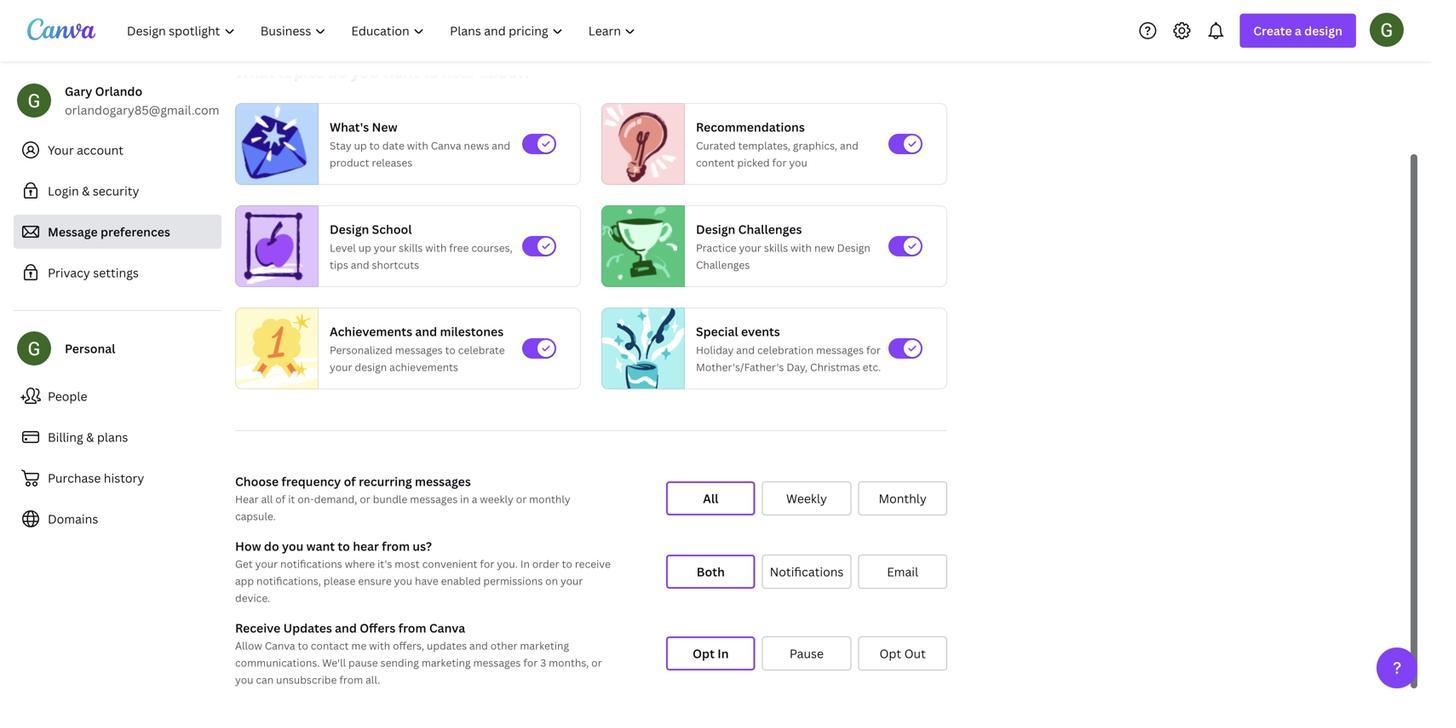 Task type: describe. For each thing, give the bounding box(es) containing it.
a inside dropdown button
[[1295, 23, 1302, 39]]

you down most
[[394, 574, 412, 588]]

convenient
[[422, 557, 478, 571]]

message preferences
[[48, 224, 170, 240]]

your right on
[[561, 574, 583, 588]]

and left the other
[[469, 639, 488, 653]]

email
[[887, 564, 919, 580]]

christmas
[[810, 360, 860, 374]]

0 vertical spatial want
[[382, 62, 419, 83]]

achievements
[[390, 360, 458, 374]]

frequency
[[282, 473, 341, 489]]

messages left in
[[410, 492, 458, 506]]

Email button
[[858, 555, 947, 589]]

releases
[[372, 155, 413, 170]]

milestones
[[440, 323, 504, 340]]

to down top level navigation element
[[423, 62, 439, 83]]

to right order
[[562, 557, 572, 571]]

it
[[288, 492, 295, 506]]

topic image for recommendations
[[602, 103, 677, 185]]

you up notifications on the bottom
[[282, 538, 304, 554]]

history
[[104, 470, 144, 486]]

weekly
[[480, 492, 514, 506]]

0 horizontal spatial or
[[360, 492, 370, 506]]

receive updates and offers from canva allow canva to contact me with offers, updates and other marketing communications. we'll pause sending marketing messages for 3 months, or you can unsubscribe from all.
[[235, 620, 602, 687]]

design inside "achievements and milestones personalized messages to celebrate your design achievements"
[[355, 360, 387, 374]]

account
[[77, 142, 124, 158]]

stay
[[330, 138, 352, 153]]

achievements and milestones personalized messages to celebrate your design achievements
[[330, 323, 505, 374]]

in inside button
[[718, 645, 729, 662]]

a inside choose frequency of recurring messages hear all of it on-demand, or bundle messages in a weekly or monthly capsule.
[[472, 492, 477, 506]]

message preferences link
[[14, 215, 222, 249]]

other
[[491, 639, 518, 653]]

for inside recommendations curated templates, graphics, and content picked for you
[[772, 155, 787, 170]]

contact
[[311, 639, 349, 653]]

notifications
[[280, 557, 342, 571]]

holiday
[[696, 343, 734, 357]]

both
[[697, 564, 725, 580]]

choose
[[235, 473, 279, 489]]

level
[[330, 241, 356, 255]]

it's
[[378, 557, 392, 571]]

design challenges practice your skills with new design challenges
[[696, 221, 871, 272]]

school
[[372, 221, 412, 237]]

hear inside how do you want to hear from us? get your notifications where it's most convenient for you. in order to receive app notifications, please ensure you have enabled permissions on your device.
[[353, 538, 379, 554]]

messages inside "receive updates and offers from canva allow canva to contact me with offers, updates and other marketing communications. we'll pause sending marketing messages for 3 months, or you can unsubscribe from all."
[[473, 656, 521, 670]]

with inside design school level up your skills with free courses, tips and shortcuts
[[425, 241, 447, 255]]

on-
[[298, 492, 314, 506]]

3
[[540, 656, 546, 670]]

notifications,
[[257, 574, 321, 588]]

you inside recommendations curated templates, graphics, and content picked for you
[[789, 155, 808, 170]]

canva for date
[[431, 138, 461, 153]]

can
[[256, 673, 274, 687]]

what topics do you want to hear about?
[[235, 62, 532, 83]]

new
[[815, 241, 835, 255]]

us?
[[413, 538, 432, 554]]

have
[[415, 574, 439, 588]]

and inside "achievements and milestones personalized messages to celebrate your design achievements"
[[415, 323, 437, 340]]

gary
[[65, 83, 92, 99]]

tips
[[330, 258, 348, 272]]

topic image for special events
[[602, 304, 684, 393]]

with inside what's new stay up to date with canva news and product releases
[[407, 138, 428, 153]]

Notifications button
[[762, 555, 851, 589]]

updates
[[283, 620, 332, 636]]

personal
[[65, 340, 115, 357]]

your inside 'design challenges practice your skills with new design challenges'
[[739, 241, 762, 255]]

messages up in
[[415, 473, 471, 489]]

login & security link
[[14, 174, 222, 208]]

0 vertical spatial challenges
[[738, 221, 802, 237]]

topics
[[278, 62, 324, 83]]

templates,
[[738, 138, 791, 153]]

opt out
[[880, 645, 926, 662]]

and inside special events holiday and celebration messages for mother's/father's day, christmas etc.
[[736, 343, 755, 357]]

pause
[[349, 656, 378, 670]]

hear
[[235, 492, 259, 506]]

free
[[449, 241, 469, 255]]

me
[[351, 639, 367, 653]]

all
[[261, 492, 273, 506]]

courses,
[[471, 241, 513, 255]]

recommendations curated templates, graphics, and content picked for you
[[696, 119, 859, 170]]

choose frequency of recurring messages hear all of it on-demand, or bundle messages in a weekly or monthly capsule.
[[235, 473, 571, 523]]

news
[[464, 138, 489, 153]]

what
[[235, 62, 274, 83]]

2 horizontal spatial design
[[837, 241, 871, 255]]

with inside "receive updates and offers from canva allow canva to contact me with offers, updates and other marketing communications. we'll pause sending marketing messages for 3 months, or you can unsubscribe from all."
[[369, 639, 390, 653]]

how
[[235, 538, 261, 554]]

top level navigation element
[[116, 14, 650, 48]]

recommendations
[[696, 119, 805, 135]]

to inside "receive updates and offers from canva allow canva to contact me with offers, updates and other marketing communications. we'll pause sending marketing messages for 3 months, or you can unsubscribe from all."
[[298, 639, 308, 653]]

purchase
[[48, 470, 101, 486]]

device.
[[235, 591, 270, 605]]

unsubscribe
[[276, 673, 337, 687]]

communications.
[[235, 656, 320, 670]]

gary orlando image
[[1370, 13, 1404, 47]]

on
[[545, 574, 558, 588]]

your inside "achievements and milestones personalized messages to celebrate your design achievements"
[[330, 360, 352, 374]]

celebrate
[[458, 343, 505, 357]]

topic image for design school
[[236, 205, 311, 287]]

date
[[382, 138, 405, 153]]

up for what's
[[354, 138, 367, 153]]

create
[[1254, 23, 1292, 39]]

from inside how do you want to hear from us? get your notifications where it's most convenient for you. in order to receive app notifications, please ensure you have enabled permissions on your device.
[[382, 538, 410, 554]]

all.
[[366, 673, 380, 687]]

ensure
[[358, 574, 392, 588]]

offers
[[360, 620, 396, 636]]

events
[[741, 323, 780, 340]]

allow
[[235, 639, 262, 653]]

new
[[372, 119, 398, 135]]

topic image for design challenges
[[602, 205, 677, 287]]

opt for opt in
[[693, 645, 715, 662]]

login & security
[[48, 183, 139, 199]]

what's new stay up to date with canva news and product releases
[[330, 119, 510, 170]]

most
[[395, 557, 420, 571]]

orlando
[[95, 83, 142, 99]]

order
[[532, 557, 560, 571]]

people
[[48, 388, 87, 404]]



Task type: vqa. For each thing, say whether or not it's contained in the screenshot.


Task type: locate. For each thing, give the bounding box(es) containing it.
and inside design school level up your skills with free courses, tips and shortcuts
[[351, 258, 369, 272]]

curated
[[696, 138, 736, 153]]

a
[[1295, 23, 1302, 39], [472, 492, 477, 506]]

topic image left stay
[[236, 103, 311, 185]]

and right graphics,
[[840, 138, 859, 153]]

settings
[[93, 265, 139, 281]]

pause
[[790, 645, 824, 662]]

up right stay
[[354, 138, 367, 153]]

design up level
[[330, 221, 369, 237]]

1 horizontal spatial design
[[1305, 23, 1343, 39]]

0 horizontal spatial marketing
[[422, 656, 471, 670]]

create a design
[[1254, 23, 1343, 39]]

and
[[492, 138, 510, 153], [840, 138, 859, 153], [351, 258, 369, 272], [415, 323, 437, 340], [736, 343, 755, 357], [335, 620, 357, 636], [469, 639, 488, 653]]

topic image left tips
[[236, 205, 311, 287]]

a right the 'create' on the right of page
[[1295, 23, 1302, 39]]

privacy settings
[[48, 265, 139, 281]]

All button
[[666, 481, 755, 515]]

do right how
[[264, 538, 279, 554]]

up inside design school level up your skills with free courses, tips and shortcuts
[[358, 241, 371, 255]]

want
[[382, 62, 419, 83], [306, 538, 335, 554]]

skills
[[399, 241, 423, 255], [764, 241, 788, 255]]

1 vertical spatial marketing
[[422, 656, 471, 670]]

& right login at left
[[82, 183, 90, 199]]

recurring
[[359, 473, 412, 489]]

monthly
[[879, 490, 927, 507]]

in down both "button"
[[718, 645, 729, 662]]

0 horizontal spatial want
[[306, 538, 335, 554]]

1 horizontal spatial a
[[1295, 23, 1302, 39]]

your inside design school level up your skills with free courses, tips and shortcuts
[[374, 241, 396, 255]]

up for design
[[358, 241, 371, 255]]

get
[[235, 557, 253, 571]]

1 opt from the left
[[693, 645, 715, 662]]

design right new
[[837, 241, 871, 255]]

opt down both
[[693, 645, 715, 662]]

practice
[[696, 241, 737, 255]]

1 vertical spatial &
[[86, 429, 94, 445]]

of left it
[[275, 492, 286, 506]]

message
[[48, 224, 98, 240]]

design for design school
[[330, 221, 369, 237]]

and up me in the left of the page
[[335, 620, 357, 636]]

with
[[407, 138, 428, 153], [425, 241, 447, 255], [791, 241, 812, 255], [369, 639, 390, 653]]

messages inside "achievements and milestones personalized messages to celebrate your design achievements"
[[395, 343, 443, 357]]

we'll
[[322, 656, 346, 670]]

you left the can
[[235, 673, 253, 687]]

receive
[[575, 557, 611, 571]]

you down top level navigation element
[[351, 62, 379, 83]]

0 vertical spatial hear
[[442, 62, 476, 83]]

enabled
[[441, 574, 481, 588]]

0 vertical spatial do
[[328, 62, 347, 83]]

in inside how do you want to hear from us? get your notifications where it's most convenient for you. in order to receive app notifications, please ensure you have enabled permissions on your device.
[[520, 557, 530, 571]]

personalized
[[330, 343, 393, 357]]

do right topics
[[328, 62, 347, 83]]

1 horizontal spatial do
[[328, 62, 347, 83]]

a right in
[[472, 492, 477, 506]]

privacy settings link
[[14, 256, 222, 290]]

1 vertical spatial from
[[398, 620, 426, 636]]

mother's/father's
[[696, 360, 784, 374]]

for left 3
[[523, 656, 538, 670]]

receive
[[235, 620, 281, 636]]

1 vertical spatial do
[[264, 538, 279, 554]]

1 vertical spatial a
[[472, 492, 477, 506]]

your account link
[[14, 133, 222, 167]]

and right the news
[[492, 138, 510, 153]]

Pause button
[[762, 636, 851, 671]]

2 horizontal spatial or
[[592, 656, 602, 670]]

marketing down updates
[[422, 656, 471, 670]]

marketing
[[520, 639, 569, 653], [422, 656, 471, 670]]

to down milestones
[[445, 343, 456, 357]]

orlandogary85@gmail.com
[[65, 102, 219, 118]]

challenges down practice
[[696, 258, 750, 272]]

1 vertical spatial in
[[718, 645, 729, 662]]

want up notifications on the bottom
[[306, 538, 335, 554]]

challenges
[[738, 221, 802, 237], [696, 258, 750, 272]]

your right get
[[255, 557, 278, 571]]

0 horizontal spatial design
[[330, 221, 369, 237]]

for down templates,
[[772, 155, 787, 170]]

you.
[[497, 557, 518, 571]]

with left new
[[791, 241, 812, 255]]

up right level
[[358, 241, 371, 255]]

with right 'date'
[[407, 138, 428, 153]]

you
[[351, 62, 379, 83], [789, 155, 808, 170], [282, 538, 304, 554], [394, 574, 412, 588], [235, 673, 253, 687]]

topic image left holiday
[[602, 304, 684, 393]]

for inside "receive updates and offers from canva allow canva to contact me with offers, updates and other marketing communications. we'll pause sending marketing messages for 3 months, or you can unsubscribe from all."
[[523, 656, 538, 670]]

in
[[460, 492, 469, 506]]

and right tips
[[351, 258, 369, 272]]

want inside how do you want to hear from us? get your notifications where it's most convenient for you. in order to receive app notifications, please ensure you have enabled permissions on your device.
[[306, 538, 335, 554]]

messages down the other
[[473, 656, 521, 670]]

from up offers, at left bottom
[[398, 620, 426, 636]]

messages up christmas
[[816, 343, 864, 357]]

1 vertical spatial want
[[306, 538, 335, 554]]

where
[[345, 557, 375, 571]]

and inside recommendations curated templates, graphics, and content picked for you
[[840, 138, 859, 153]]

1 vertical spatial canva
[[429, 620, 465, 636]]

and up achievements
[[415, 323, 437, 340]]

skills up shortcuts
[[399, 241, 423, 255]]

opt for opt out
[[880, 645, 902, 662]]

or inside "receive updates and offers from canva allow canva to contact me with offers, updates and other marketing communications. we'll pause sending marketing messages for 3 months, or you can unsubscribe from all."
[[592, 656, 602, 670]]

2 opt from the left
[[880, 645, 902, 662]]

design down personalized on the left of the page
[[355, 360, 387, 374]]

1 skills from the left
[[399, 241, 423, 255]]

0 vertical spatial canva
[[431, 138, 461, 153]]

with down offers
[[369, 639, 390, 653]]

1 horizontal spatial of
[[344, 473, 356, 489]]

opt left out
[[880, 645, 902, 662]]

to left 'date'
[[369, 138, 380, 153]]

your
[[374, 241, 396, 255], [739, 241, 762, 255], [330, 360, 352, 374], [255, 557, 278, 571], [561, 574, 583, 588]]

0 horizontal spatial of
[[275, 492, 286, 506]]

& for login
[[82, 183, 90, 199]]

your down personalized on the left of the page
[[330, 360, 352, 374]]

0 vertical spatial up
[[354, 138, 367, 153]]

Both button
[[666, 555, 755, 589]]

1 horizontal spatial want
[[382, 62, 419, 83]]

2 skills from the left
[[764, 241, 788, 255]]

of up demand, at the bottom of the page
[[344, 473, 356, 489]]

purchase history
[[48, 470, 144, 486]]

0 vertical spatial a
[[1295, 23, 1302, 39]]

messages inside special events holiday and celebration messages for mother's/father's day, christmas etc.
[[816, 343, 864, 357]]

skills left new
[[764, 241, 788, 255]]

domains link
[[14, 502, 222, 536]]

0 horizontal spatial design
[[355, 360, 387, 374]]

you down graphics,
[[789, 155, 808, 170]]

topic image left curated
[[602, 103, 677, 185]]

messages up achievements
[[395, 343, 443, 357]]

canva inside what's new stay up to date with canva news and product releases
[[431, 138, 461, 153]]

0 horizontal spatial skills
[[399, 241, 423, 255]]

to inside "achievements and milestones personalized messages to celebrate your design achievements"
[[445, 343, 456, 357]]

topic image left practice
[[602, 205, 677, 287]]

design
[[330, 221, 369, 237], [696, 221, 736, 237], [837, 241, 871, 255]]

design
[[1305, 23, 1343, 39], [355, 360, 387, 374]]

create a design button
[[1240, 14, 1356, 48]]

0 vertical spatial from
[[382, 538, 410, 554]]

canva up communications.
[[265, 639, 295, 653]]

out
[[905, 645, 926, 662]]

& for billing
[[86, 429, 94, 445]]

with inside 'design challenges practice your skills with new design challenges'
[[791, 241, 812, 255]]

design inside dropdown button
[[1305, 23, 1343, 39]]

to up where
[[338, 538, 350, 554]]

up
[[354, 138, 367, 153], [358, 241, 371, 255]]

billing & plans
[[48, 429, 128, 445]]

how do you want to hear from us? get your notifications where it's most convenient for you. in order to receive app notifications, please ensure you have enabled permissions on your device.
[[235, 538, 611, 605]]

design right the 'create' on the right of page
[[1305, 23, 1343, 39]]

your right practice
[[739, 241, 762, 255]]

to inside what's new stay up to date with canva news and product releases
[[369, 138, 380, 153]]

your down school
[[374, 241, 396, 255]]

picked
[[737, 155, 770, 170]]

0 horizontal spatial a
[[472, 492, 477, 506]]

topic image for achievements and milestones
[[236, 304, 318, 393]]

special events holiday and celebration messages for mother's/father's day, christmas etc.
[[696, 323, 881, 374]]

or right months,
[[592, 656, 602, 670]]

your
[[48, 142, 74, 158]]

1 vertical spatial challenges
[[696, 258, 750, 272]]

notifications
[[770, 564, 844, 580]]

canva up updates
[[429, 620, 465, 636]]

and up mother's/father's
[[736, 343, 755, 357]]

design inside design school level up your skills with free courses, tips and shortcuts
[[330, 221, 369, 237]]

1 horizontal spatial in
[[718, 645, 729, 662]]

capsule.
[[235, 509, 276, 523]]

Opt In button
[[666, 636, 755, 671]]

or right weekly at the bottom left of the page
[[516, 492, 527, 506]]

Weekly button
[[762, 481, 851, 515]]

&
[[82, 183, 90, 199], [86, 429, 94, 445]]

skills inside 'design challenges practice your skills with new design challenges'
[[764, 241, 788, 255]]

monthly
[[529, 492, 571, 506]]

& left plans
[[86, 429, 94, 445]]

up inside what's new stay up to date with canva news and product releases
[[354, 138, 367, 153]]

topic image left personalized on the left of the page
[[236, 304, 318, 393]]

graphics,
[[793, 138, 838, 153]]

of
[[344, 473, 356, 489], [275, 492, 286, 506]]

Monthly button
[[858, 481, 947, 515]]

hear left about?
[[442, 62, 476, 83]]

0 vertical spatial &
[[82, 183, 90, 199]]

celebration
[[757, 343, 814, 357]]

hear up where
[[353, 538, 379, 554]]

topic image
[[236, 103, 311, 185], [602, 103, 677, 185], [236, 205, 311, 287], [602, 205, 677, 287], [236, 304, 318, 393], [602, 304, 684, 393]]

offers,
[[393, 639, 424, 653]]

and inside what's new stay up to date with canva news and product releases
[[492, 138, 510, 153]]

from down pause
[[339, 673, 363, 687]]

0 vertical spatial marketing
[[520, 639, 569, 653]]

1 vertical spatial up
[[358, 241, 371, 255]]

for left you. at the left bottom of page
[[480, 557, 494, 571]]

opt
[[693, 645, 715, 662], [880, 645, 902, 662]]

shortcuts
[[372, 258, 419, 272]]

1 horizontal spatial hear
[[442, 62, 476, 83]]

0 vertical spatial in
[[520, 557, 530, 571]]

canva left the news
[[431, 138, 461, 153]]

to down the "updates" on the left of page
[[298, 639, 308, 653]]

from
[[382, 538, 410, 554], [398, 620, 426, 636], [339, 673, 363, 687]]

for up etc.
[[867, 343, 881, 357]]

marketing up 3
[[520, 639, 569, 653]]

1 horizontal spatial marketing
[[520, 639, 569, 653]]

skills inside design school level up your skills with free courses, tips and shortcuts
[[399, 241, 423, 255]]

1 horizontal spatial or
[[516, 492, 527, 506]]

preferences
[[101, 224, 170, 240]]

domains
[[48, 511, 98, 527]]

to
[[423, 62, 439, 83], [369, 138, 380, 153], [445, 343, 456, 357], [338, 538, 350, 554], [562, 557, 572, 571], [298, 639, 308, 653]]

0 horizontal spatial hear
[[353, 538, 379, 554]]

0 vertical spatial of
[[344, 473, 356, 489]]

2 vertical spatial from
[[339, 673, 363, 687]]

do inside how do you want to hear from us? get your notifications where it's most convenient for you. in order to receive app notifications, please ensure you have enabled permissions on your device.
[[264, 538, 279, 554]]

1 vertical spatial hear
[[353, 538, 379, 554]]

1 horizontal spatial skills
[[764, 241, 788, 255]]

design up practice
[[696, 221, 736, 237]]

challenges down picked
[[738, 221, 802, 237]]

people link
[[14, 379, 222, 413]]

1 vertical spatial of
[[275, 492, 286, 506]]

0 horizontal spatial do
[[264, 538, 279, 554]]

what's
[[330, 119, 369, 135]]

Opt Out button
[[858, 636, 947, 671]]

etc.
[[863, 360, 881, 374]]

in right you. at the left bottom of page
[[520, 557, 530, 571]]

want down top level navigation element
[[382, 62, 419, 83]]

please
[[324, 574, 356, 588]]

0 vertical spatial design
[[1305, 23, 1343, 39]]

with left free
[[425, 241, 447, 255]]

weekly
[[786, 490, 827, 507]]

months,
[[549, 656, 589, 670]]

your account
[[48, 142, 124, 158]]

topic image for what's new
[[236, 103, 311, 185]]

content
[[696, 155, 735, 170]]

hear
[[442, 62, 476, 83], [353, 538, 379, 554]]

canva
[[431, 138, 461, 153], [429, 620, 465, 636], [265, 639, 295, 653]]

for inside special events holiday and celebration messages for mother's/father's day, christmas etc.
[[867, 343, 881, 357]]

0 horizontal spatial opt
[[693, 645, 715, 662]]

2 vertical spatial canva
[[265, 639, 295, 653]]

canva for canva
[[265, 639, 295, 653]]

you inside "receive updates and offers from canva allow canva to contact me with offers, updates and other marketing communications. we'll pause sending marketing messages for 3 months, or you can unsubscribe from all."
[[235, 673, 253, 687]]

privacy
[[48, 265, 90, 281]]

or left the bundle
[[360, 492, 370, 506]]

1 horizontal spatial design
[[696, 221, 736, 237]]

0 horizontal spatial in
[[520, 557, 530, 571]]

in
[[520, 557, 530, 571], [718, 645, 729, 662]]

from up it's
[[382, 538, 410, 554]]

1 vertical spatial design
[[355, 360, 387, 374]]

for inside how do you want to hear from us? get your notifications where it's most convenient for you. in order to receive app notifications, please ensure you have enabled permissions on your device.
[[480, 557, 494, 571]]

design for design challenges
[[696, 221, 736, 237]]

1 horizontal spatial opt
[[880, 645, 902, 662]]



